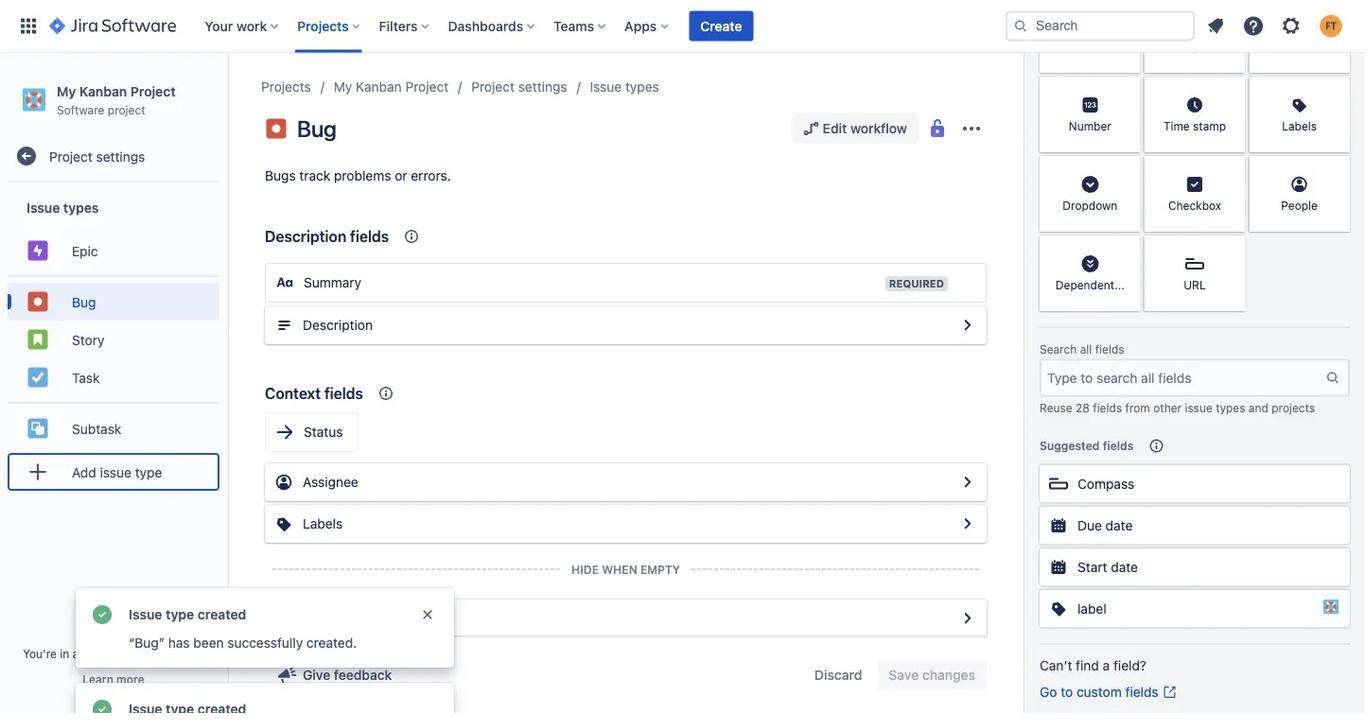 Task type: vqa. For each thing, say whether or not it's contained in the screenshot.
More information image
yes



Task type: describe. For each thing, give the bounding box(es) containing it.
0 vertical spatial settings
[[518, 79, 567, 95]]

other
[[1153, 402, 1182, 415]]

success image
[[91, 698, 114, 713]]

add issue type
[[72, 464, 162, 480]]

bugs track problems or errors.
[[265, 168, 451, 184]]

primary element
[[11, 0, 1006, 53]]

types for group containing issue types
[[63, 200, 99, 215]]

short
[[1064, 40, 1093, 53]]

issue type icon image
[[265, 117, 288, 140]]

discard
[[814, 667, 862, 683]]

time
[[1164, 120, 1190, 133]]

my for my kanban project software project
[[57, 83, 76, 99]]

to
[[1061, 684, 1073, 700]]

go
[[1040, 684, 1057, 700]]

or
[[395, 168, 407, 184]]

short text
[[1064, 40, 1116, 53]]

time stamp
[[1164, 120, 1226, 133]]

add issue type button
[[8, 453, 219, 491]]

go to custom fields link
[[1040, 683, 1177, 702]]

find
[[1076, 658, 1099, 674]]

search
[[1040, 343, 1077, 357]]

1 vertical spatial project settings link
[[8, 137, 219, 175]]

my kanban project software project
[[57, 83, 176, 116]]

problems
[[334, 168, 391, 184]]

when
[[602, 563, 637, 576]]

edit
[[823, 121, 847, 136]]

more information image for number
[[1116, 79, 1139, 102]]

due date
[[1078, 518, 1133, 534]]

1 horizontal spatial project
[[167, 647, 204, 660]]

can't
[[1040, 658, 1072, 674]]

url
[[1184, 279, 1206, 292]]

projects for projects popup button
[[297, 18, 349, 34]]

apps
[[625, 18, 657, 34]]

project down 'software'
[[49, 148, 92, 164]]

can't find a field?
[[1040, 658, 1147, 674]]

open field configuration image
[[956, 513, 979, 535]]

assignee button
[[265, 464, 987, 501]]

learn more button
[[83, 672, 144, 687]]

from
[[1125, 402, 1150, 415]]

successfully
[[227, 635, 303, 651]]

errors.
[[411, 168, 451, 184]]

and
[[1249, 402, 1268, 415]]

1 horizontal spatial issue
[[1185, 402, 1213, 415]]

summary
[[304, 275, 362, 290]]

1 vertical spatial type
[[166, 607, 194, 622]]

issue for group containing issue types
[[26, 200, 60, 215]]

...
[[1115, 279, 1125, 292]]

label
[[1078, 601, 1107, 617]]

more information image for people
[[1325, 158, 1348, 181]]

epic link
[[8, 232, 219, 270]]

more information about the context fields image for context fields
[[375, 382, 397, 405]]

track
[[299, 168, 330, 184]]

create button
[[689, 11, 753, 41]]

projects button
[[292, 11, 368, 41]]

hide
[[571, 563, 599, 576]]

issue types link
[[590, 76, 659, 98]]

subtask link
[[8, 410, 219, 448]]

projects
[[1272, 402, 1315, 415]]

search all fields
[[1040, 343, 1124, 357]]

give feedback button
[[265, 660, 403, 691]]

description fields
[[265, 228, 389, 245]]

projects for projects link
[[261, 79, 311, 95]]

create
[[700, 18, 742, 34]]

issue inside add issue type button
[[100, 464, 131, 480]]

my kanban project image
[[1323, 600, 1339, 615]]

assignee
[[303, 474, 358, 490]]

task link
[[8, 359, 219, 397]]

filters button
[[373, 11, 437, 41]]

bug link
[[8, 283, 219, 321]]

more options image
[[960, 117, 983, 140]]

filters
[[379, 18, 418, 34]]

your profile and settings image
[[1320, 15, 1342, 37]]

my for my kanban project
[[334, 79, 352, 95]]

people
[[1281, 199, 1318, 212]]

more
[[116, 673, 144, 686]]

date for due date
[[1106, 518, 1133, 534]]

my kanban project
[[334, 79, 449, 95]]

open field configuration image for description
[[956, 314, 979, 337]]

more information image for dropdown
[[1116, 158, 1139, 181]]

story
[[72, 332, 104, 347]]

dashboards
[[448, 18, 523, 34]]

start date button
[[1040, 549, 1350, 587]]

group containing issue types
[[8, 183, 219, 503]]

0 horizontal spatial settings
[[96, 148, 145, 164]]

field?
[[1113, 658, 1147, 674]]

in
[[60, 647, 69, 660]]

teams
[[554, 18, 594, 34]]

project inside my kanban project software project
[[130, 83, 176, 99]]

hide when empty
[[571, 563, 680, 576]]

suggested fields
[[1040, 440, 1134, 453]]

sidebar navigation image
[[206, 76, 248, 114]]

created.
[[306, 635, 357, 651]]

team-
[[82, 647, 114, 660]]

dependent ...
[[1056, 279, 1125, 292]]

28
[[1076, 402, 1090, 415]]

more information image for checkbox
[[1221, 158, 1243, 181]]

been
[[193, 635, 224, 651]]

settings image
[[1280, 15, 1303, 37]]

you're
[[23, 647, 57, 660]]

compass
[[1078, 476, 1134, 492]]

give feedback
[[303, 667, 392, 683]]

kanban for my kanban project
[[356, 79, 402, 95]]

suggested
[[1040, 440, 1100, 453]]

learn
[[83, 673, 113, 686]]

1 vertical spatial issue types
[[26, 200, 99, 215]]

success image
[[91, 604, 114, 626]]

dismiss image
[[420, 607, 435, 622]]

2 vertical spatial types
[[1216, 402, 1245, 415]]

story link
[[8, 321, 219, 359]]

your
[[205, 18, 233, 34]]



Task type: locate. For each thing, give the bounding box(es) containing it.
open field configuration image inside description button
[[956, 314, 979, 337]]

types for issue types link
[[625, 79, 659, 95]]

1 horizontal spatial more information image
[[1325, 158, 1348, 181]]

reuse 28 fields from other issue types and projects
[[1040, 402, 1315, 415]]

kanban inside my kanban project software project
[[79, 83, 127, 99]]

more information image
[[1116, 79, 1139, 102], [1221, 79, 1243, 102], [1325, 79, 1348, 102], [1116, 158, 1139, 181], [1116, 238, 1139, 261]]

description for description fields
[[265, 228, 346, 245]]

project settings link down my kanban project software project
[[8, 137, 219, 175]]

subtask
[[72, 421, 121, 436]]

0 horizontal spatial more information about the context fields image
[[375, 382, 397, 405]]

types down 'apps' dropdown button
[[625, 79, 659, 95]]

dashboards button
[[442, 11, 542, 41]]

has
[[168, 635, 190, 651]]

1 vertical spatial types
[[63, 200, 99, 215]]

types inside group
[[63, 200, 99, 215]]

number
[[1069, 120, 1111, 133]]

types left and
[[1216, 402, 1245, 415]]

kanban for my kanban project software project
[[79, 83, 127, 99]]

search image
[[1013, 18, 1028, 34]]

labels for more information icon corresponding to labels
[[1282, 120, 1317, 133]]

date for start date
[[1111, 560, 1138, 575]]

learn more
[[83, 673, 144, 686]]

group
[[8, 183, 219, 503], [8, 275, 219, 402]]

1 vertical spatial settings
[[96, 148, 145, 164]]

issue types down apps
[[590, 79, 659, 95]]

0 vertical spatial description
[[265, 228, 346, 245]]

1 vertical spatial description
[[303, 317, 373, 333]]

1 vertical spatial issue
[[26, 200, 60, 215]]

2 open field configuration image from the top
[[956, 471, 979, 494]]

fields up status on the left
[[324, 385, 363, 403]]

type up has
[[166, 607, 194, 622]]

1 vertical spatial bug
[[72, 294, 96, 310]]

fields left the this link will be opened in a new tab image
[[1125, 684, 1159, 700]]

description down summary
[[303, 317, 373, 333]]

2 vertical spatial issue
[[129, 607, 162, 622]]

a for find
[[1103, 658, 1110, 674]]

my inside 'link'
[[334, 79, 352, 95]]

type
[[135, 464, 162, 480], [166, 607, 194, 622]]

1 horizontal spatial project settings
[[471, 79, 567, 95]]

issue type created
[[129, 607, 246, 622]]

open field configuration image inside assignee button
[[956, 471, 979, 494]]

0 vertical spatial issue
[[590, 79, 622, 95]]

issue for issue types link
[[590, 79, 622, 95]]

labels inside button
[[303, 516, 343, 532]]

epic
[[72, 243, 98, 259]]

projects inside popup button
[[297, 18, 349, 34]]

description up summary
[[265, 228, 346, 245]]

1 vertical spatial open field configuration image
[[956, 471, 979, 494]]

1 horizontal spatial labels
[[1282, 120, 1317, 133]]

more information image up dropdown
[[1116, 158, 1139, 181]]

labels
[[1282, 120, 1317, 133], [303, 516, 343, 532]]

task
[[72, 370, 100, 385]]

0 vertical spatial more information about the context fields image
[[400, 225, 423, 248]]

paragraph
[[1167, 40, 1222, 53]]

start date
[[1078, 560, 1138, 575]]

1 vertical spatial more information about the context fields image
[[375, 382, 397, 405]]

date right the start
[[1111, 560, 1138, 575]]

projects right work
[[297, 18, 349, 34]]

1 group from the top
[[8, 183, 219, 503]]

a right in
[[72, 647, 79, 660]]

0 horizontal spatial project
[[108, 103, 145, 116]]

project inside 'link'
[[405, 79, 449, 95]]

project down issue type created at the bottom left of page
[[167, 647, 204, 660]]

issue right other
[[1185, 402, 1213, 415]]

my up 'software'
[[57, 83, 76, 99]]

labels button
[[265, 505, 987, 543]]

open field configuration image for assignee
[[956, 471, 979, 494]]

labels down assignee
[[303, 516, 343, 532]]

1 vertical spatial date
[[1111, 560, 1138, 575]]

more information image down text
[[1116, 79, 1139, 102]]

0 vertical spatial project settings link
[[471, 76, 567, 98]]

0 horizontal spatial bug
[[72, 294, 96, 310]]

0 vertical spatial open field configuration image
[[956, 314, 979, 337]]

labels for open field configuration icon
[[303, 516, 343, 532]]

Search field
[[1006, 11, 1195, 41]]

more information about the suggested fields image
[[1145, 435, 1168, 458]]

2 group from the top
[[8, 275, 219, 402]]

edit workflow button
[[792, 114, 919, 144]]

go to custom fields
[[1040, 684, 1159, 700]]

kanban
[[356, 79, 402, 95], [79, 83, 127, 99]]

1 horizontal spatial my
[[334, 79, 352, 95]]

settings down teams
[[518, 79, 567, 95]]

issue
[[1185, 402, 1213, 415], [100, 464, 131, 480]]

0 horizontal spatial kanban
[[79, 83, 127, 99]]

project settings link
[[471, 76, 567, 98], [8, 137, 219, 175]]

help image
[[1242, 15, 1265, 37]]

issue down teams dropdown button in the top left of the page
[[590, 79, 622, 95]]

more information image for time stamp
[[1221, 79, 1243, 102]]

1 vertical spatial projects
[[261, 79, 311, 95]]

start
[[1078, 560, 1107, 575]]

1 horizontal spatial kanban
[[356, 79, 402, 95]]

0 vertical spatial labels
[[1282, 120, 1317, 133]]

more information about the context fields image
[[400, 225, 423, 248], [375, 382, 397, 405]]

your work
[[205, 18, 267, 34]]

1 more information image from the left
[[1221, 158, 1243, 181]]

more information image for labels
[[1325, 79, 1348, 102]]

0 horizontal spatial labels
[[303, 516, 343, 532]]

description inside button
[[303, 317, 373, 333]]

1 horizontal spatial bug
[[297, 115, 336, 142]]

1 horizontal spatial issue
[[129, 607, 162, 622]]

context
[[265, 385, 321, 403]]

banner containing your work
[[0, 0, 1365, 53]]

reuse
[[1040, 402, 1072, 415]]

type inside add issue type button
[[135, 464, 162, 480]]

0 horizontal spatial types
[[63, 200, 99, 215]]

issue right add
[[100, 464, 131, 480]]

1 horizontal spatial issue types
[[590, 79, 659, 95]]

0 vertical spatial date
[[1106, 518, 1133, 534]]

date right due
[[1106, 518, 1133, 534]]

0 horizontal spatial issue types
[[26, 200, 99, 215]]

workflow
[[850, 121, 907, 136]]

checkbox
[[1168, 199, 1221, 212]]

kanban inside 'link'
[[356, 79, 402, 95]]

you're in a team-managed project
[[23, 647, 204, 660]]

projects up issue type icon
[[261, 79, 311, 95]]

edit workflow
[[823, 121, 907, 136]]

"bug" has been successfully created.
[[129, 635, 357, 651]]

description
[[265, 228, 346, 245], [303, 317, 373, 333]]

more information about the context fields image for description fields
[[400, 225, 423, 248]]

types up epic
[[63, 200, 99, 215]]

project down filters popup button
[[405, 79, 449, 95]]

software
[[57, 103, 104, 116]]

status
[[304, 424, 343, 440]]

Type to search all fields text field
[[1042, 361, 1325, 395]]

apps button
[[619, 11, 676, 41]]

bug up story
[[72, 294, 96, 310]]

3 open field configuration image from the top
[[956, 607, 979, 630]]

1 vertical spatial project
[[167, 647, 204, 660]]

dependent
[[1056, 279, 1115, 292]]

bug inside bug link
[[72, 294, 96, 310]]

0 vertical spatial type
[[135, 464, 162, 480]]

0 horizontal spatial type
[[135, 464, 162, 480]]

my inside my kanban project software project
[[57, 83, 76, 99]]

kanban up 'software'
[[79, 83, 127, 99]]

description for description
[[303, 317, 373, 333]]

0 horizontal spatial issue
[[100, 464, 131, 480]]

0 vertical spatial bug
[[297, 115, 336, 142]]

more information image up stamp
[[1221, 79, 1243, 102]]

notifications image
[[1204, 15, 1227, 37]]

banner
[[0, 0, 1365, 53]]

1 horizontal spatial type
[[166, 607, 194, 622]]

labels down date
[[1282, 120, 1317, 133]]

fields right all
[[1095, 343, 1124, 357]]

fields left more information about the suggested fields icon
[[1103, 440, 1134, 453]]

1 horizontal spatial project settings link
[[471, 76, 567, 98]]

this link will be opened in a new tab image
[[1162, 685, 1177, 700]]

custom
[[1077, 684, 1122, 700]]

project settings link down primary element
[[471, 76, 567, 98]]

work
[[236, 18, 267, 34]]

jira software image
[[49, 15, 176, 37], [49, 15, 176, 37]]

issue up "bug" at the left bottom
[[129, 607, 162, 622]]

0 horizontal spatial issue
[[26, 200, 60, 215]]

1 open field configuration image from the top
[[956, 314, 979, 337]]

issue types
[[590, 79, 659, 95], [26, 200, 99, 215]]

project settings down 'software'
[[49, 148, 145, 164]]

0 horizontal spatial a
[[72, 647, 79, 660]]

stamp
[[1193, 120, 1226, 133]]

0 vertical spatial issue
[[1185, 402, 1213, 415]]

project settings
[[471, 79, 567, 95], [49, 148, 145, 164]]

project right 'software'
[[108, 103, 145, 116]]

due date button
[[1040, 507, 1350, 545]]

1 horizontal spatial types
[[625, 79, 659, 95]]

project down dashboards dropdown button
[[471, 79, 515, 95]]

issue inside group
[[26, 200, 60, 215]]

due
[[1078, 518, 1102, 534]]

2 horizontal spatial types
[[1216, 402, 1245, 415]]

0 vertical spatial project
[[108, 103, 145, 116]]

0 vertical spatial projects
[[297, 18, 349, 34]]

issue types up epic
[[26, 200, 99, 215]]

empty
[[640, 563, 680, 576]]

more information image down your profile and settings icon
[[1325, 79, 1348, 102]]

feedback
[[334, 667, 392, 683]]

2 horizontal spatial issue
[[590, 79, 622, 95]]

0 horizontal spatial project settings
[[49, 148, 145, 164]]

projects link
[[261, 76, 311, 98]]

1 horizontal spatial more information about the context fields image
[[400, 225, 423, 248]]

my right projects link
[[334, 79, 352, 95]]

my
[[334, 79, 352, 95], [57, 83, 76, 99]]

2 more information image from the left
[[1325, 158, 1348, 181]]

1 vertical spatial issue
[[100, 464, 131, 480]]

bug right issue type icon
[[297, 115, 336, 142]]

kanban down filters
[[356, 79, 402, 95]]

issue up "epic" 'link'
[[26, 200, 60, 215]]

0 horizontal spatial project settings link
[[8, 137, 219, 175]]

2 vertical spatial open field configuration image
[[956, 607, 979, 630]]

1 horizontal spatial a
[[1103, 658, 1110, 674]]

type down the subtask link
[[135, 464, 162, 480]]

project settings down primary element
[[471, 79, 567, 95]]

project
[[405, 79, 449, 95], [471, 79, 515, 95], [130, 83, 176, 99], [49, 148, 92, 164]]

fields inside the go to custom fields link
[[1125, 684, 1159, 700]]

project inside my kanban project software project
[[108, 103, 145, 116]]

add
[[72, 464, 96, 480]]

appswitcher icon image
[[17, 15, 40, 37]]

a for in
[[72, 647, 79, 660]]

dropdown
[[1063, 199, 1118, 212]]

more information about the context fields image down or
[[400, 225, 423, 248]]

text
[[1096, 40, 1116, 53]]

label button
[[1040, 590, 1350, 628]]

more information image up ...
[[1116, 238, 1139, 261]]

1 vertical spatial project settings
[[49, 148, 145, 164]]

a right find
[[1103, 658, 1110, 674]]

0 vertical spatial issue types
[[590, 79, 659, 95]]

1 vertical spatial labels
[[303, 516, 343, 532]]

0 horizontal spatial my
[[57, 83, 76, 99]]

1 horizontal spatial settings
[[518, 79, 567, 95]]

0 vertical spatial types
[[625, 79, 659, 95]]

fields up summary
[[350, 228, 389, 245]]

more information about the context fields image right context fields
[[375, 382, 397, 405]]

date
[[1287, 40, 1312, 53]]

add issue type image
[[26, 461, 49, 484]]

my kanban project link
[[334, 76, 449, 98]]

more information image
[[1221, 158, 1243, 181], [1325, 158, 1348, 181]]

created
[[198, 607, 246, 622]]

settings down my kanban project software project
[[96, 148, 145, 164]]

0 horizontal spatial more information image
[[1221, 158, 1243, 181]]

all
[[1080, 343, 1092, 357]]

0 vertical spatial project settings
[[471, 79, 567, 95]]

compass button
[[1040, 465, 1350, 503]]

your work button
[[199, 11, 286, 41]]

fields right "28"
[[1093, 402, 1122, 415]]

context fields
[[265, 385, 363, 403]]

"bug"
[[129, 635, 165, 651]]

group containing bug
[[8, 275, 219, 402]]

project left sidebar navigation icon
[[130, 83, 176, 99]]

open field configuration image
[[956, 314, 979, 337], [956, 471, 979, 494], [956, 607, 979, 630]]



